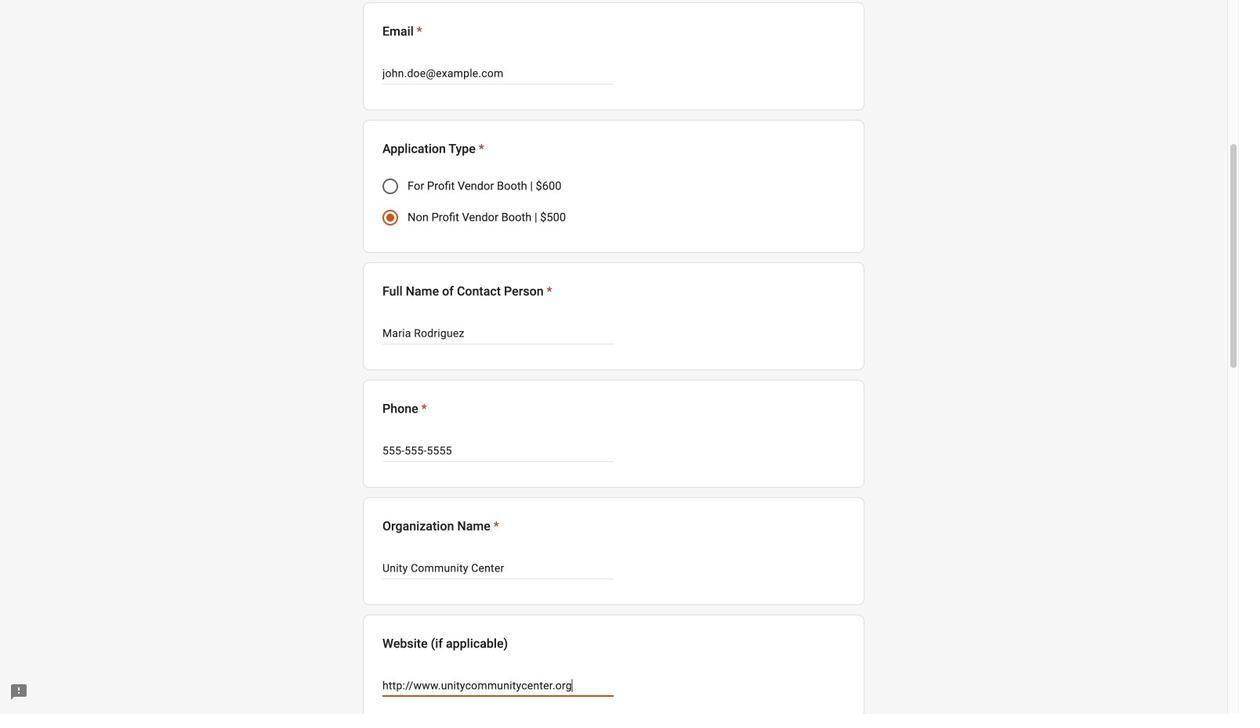 Task type: locate. For each thing, give the bounding box(es) containing it.
None text field
[[383, 325, 614, 343], [383, 442, 614, 461], [383, 560, 614, 579], [383, 677, 614, 696], [383, 325, 614, 343], [383, 442, 614, 461], [383, 560, 614, 579], [383, 677, 614, 696]]

required question element
[[414, 22, 422, 41], [476, 140, 484, 158], [544, 282, 552, 301], [418, 400, 427, 419], [491, 517, 499, 536]]

list
[[363, 2, 865, 715]]

heading
[[383, 22, 845, 41], [383, 140, 484, 158], [383, 282, 552, 301], [383, 400, 427, 419], [383, 517, 499, 536]]

5 heading from the top
[[383, 517, 499, 536]]

list item
[[363, 2, 865, 111]]

Your email email field
[[383, 64, 614, 83]]



Task type: vqa. For each thing, say whether or not it's contained in the screenshot.
"list"
yes



Task type: describe. For each thing, give the bounding box(es) containing it.
report a problem to google image
[[9, 684, 28, 702]]

non profit vendor booth | $500 image
[[386, 214, 394, 222]]

For Profit Vendor Booth | $600 radio
[[383, 179, 398, 194]]

Non Profit Vendor Booth | $500 radio
[[383, 210, 398, 226]]

1 heading from the top
[[383, 22, 845, 41]]

2 heading from the top
[[383, 140, 484, 158]]

3 heading from the top
[[383, 282, 552, 301]]

4 heading from the top
[[383, 400, 427, 419]]

for profit vendor booth | $600 image
[[383, 179, 398, 194]]



